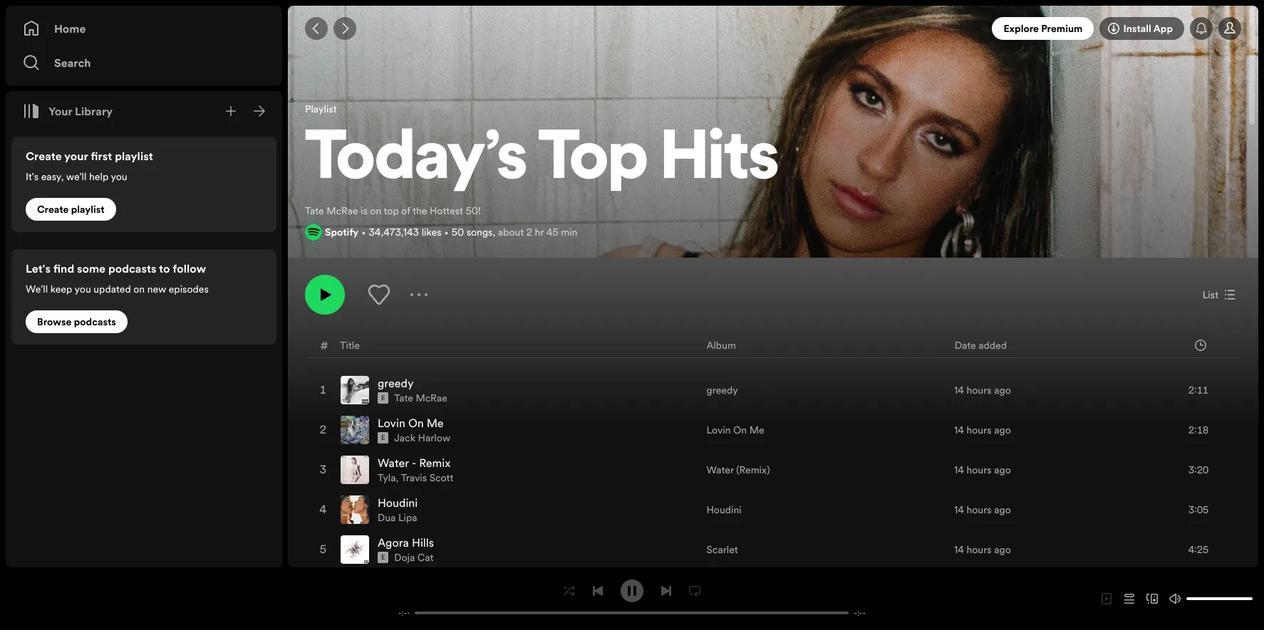 Task type: vqa. For each thing, say whether or not it's contained in the screenshot.
left :-
yes



Task type: locate. For each thing, give the bounding box(es) containing it.
jack harlow link
[[394, 431, 451, 445]]

0 horizontal spatial mcrae
[[327, 204, 358, 218]]

ago
[[994, 383, 1011, 398], [994, 423, 1011, 438], [994, 463, 1011, 478], [994, 503, 1011, 517], [994, 543, 1011, 557]]

let's
[[26, 261, 51, 277]]

1 horizontal spatial me
[[750, 423, 765, 438]]

mcrae inside greedy cell
[[416, 391, 447, 406]]

0 horizontal spatial greedy link
[[378, 376, 414, 391]]

browse
[[37, 315, 72, 329]]

0 vertical spatial playlist
[[115, 148, 153, 164]]

1 e from the top
[[381, 394, 385, 403]]

5 ago from the top
[[994, 543, 1011, 557]]

explicit element inside greedy cell
[[378, 393, 389, 404]]

Disable repeat checkbox
[[684, 580, 706, 603]]

1 horizontal spatial you
[[111, 170, 127, 184]]

create inside "create your first playlist it's easy, we'll help you"
[[26, 148, 62, 164]]

0 vertical spatial ,
[[493, 225, 496, 239]]

1 explicit element from the top
[[378, 393, 389, 404]]

dua lipa link
[[378, 511, 417, 525]]

5 hours from the top
[[967, 543, 992, 557]]

greedy link inside cell
[[378, 376, 414, 391]]

1 horizontal spatial lovin
[[707, 423, 731, 438]]

create down 'easy,'
[[37, 202, 69, 217]]

lovin inside lovin on me e
[[378, 416, 406, 431]]

explicit element left jack
[[378, 433, 389, 444]]

2 e from the top
[[381, 434, 385, 443]]

1 -:-- from the left
[[398, 608, 410, 619]]

on
[[408, 416, 424, 431], [734, 423, 747, 438]]

0 horizontal spatial tate
[[305, 204, 324, 218]]

browse podcasts link
[[26, 311, 128, 334]]

e up lovin on me cell at the bottom left of the page
[[381, 394, 385, 403]]

me
[[427, 416, 444, 431], [750, 423, 765, 438]]

create for playlist
[[37, 202, 69, 217]]

travis
[[401, 471, 427, 485]]

0 vertical spatial you
[[111, 170, 127, 184]]

0 vertical spatial create
[[26, 148, 62, 164]]

0 horizontal spatial on
[[408, 416, 424, 431]]

water
[[378, 455, 409, 471], [707, 463, 734, 478]]

1 vertical spatial podcasts
[[74, 315, 116, 329]]

tate inside greedy cell
[[394, 391, 413, 406]]

1 horizontal spatial on
[[370, 204, 382, 218]]

agora
[[378, 535, 409, 551]]

2 14 hours ago from the top
[[955, 423, 1011, 438]]

4 ago from the top
[[994, 503, 1011, 517]]

1 horizontal spatial :-
[[858, 608, 863, 619]]

mcrae for tate mcrae
[[416, 391, 447, 406]]

podcasts down updated
[[74, 315, 116, 329]]

me down "tate mcrae"
[[427, 416, 444, 431]]

lovin up the water (remix)
[[707, 423, 731, 438]]

1 horizontal spatial -:--
[[854, 608, 866, 619]]

explore premium button
[[993, 17, 1094, 40]]

create
[[26, 148, 62, 164], [37, 202, 69, 217]]

you inside let's find some podcasts to follow we'll keep you updated on new episodes
[[74, 282, 91, 297]]

greedy link up lovin on me cell at the bottom left of the page
[[378, 376, 414, 391]]

podcasts up updated
[[108, 261, 157, 277]]

0 vertical spatial explicit element
[[378, 393, 389, 404]]

0 horizontal spatial greedy
[[378, 376, 414, 391]]

explicit element inside lovin on me cell
[[378, 433, 389, 444]]

mcrae
[[327, 204, 358, 218], [416, 391, 447, 406]]

on left new
[[133, 282, 145, 297]]

water for (remix)
[[707, 463, 734, 478]]

is
[[361, 204, 368, 218]]

volume high image
[[1170, 594, 1181, 605]]

1 horizontal spatial houdini
[[707, 503, 742, 517]]

album
[[707, 338, 736, 352]]

0 horizontal spatial :-
[[402, 608, 407, 619]]

2 explicit element from the top
[[378, 433, 389, 444]]

create playlist button
[[26, 198, 116, 221]]

greedy for greedy e
[[378, 376, 414, 391]]

podcasts inside 'browse podcasts' link
[[74, 315, 116, 329]]

greedy link
[[378, 376, 414, 391], [707, 383, 738, 398]]

14
[[955, 383, 964, 398], [955, 423, 964, 438], [955, 463, 964, 478], [955, 503, 964, 517], [955, 543, 964, 557]]

explicit element up lovin on me cell at the bottom left of the page
[[378, 393, 389, 404]]

lovin on me link
[[378, 416, 444, 431], [707, 423, 765, 438]]

mcrae up spotify "link"
[[327, 204, 358, 218]]

1 14 hours ago from the top
[[955, 383, 1011, 398]]

water - remix cell
[[341, 451, 459, 490]]

0 horizontal spatial you
[[74, 282, 91, 297]]

0 vertical spatial e
[[381, 394, 385, 403]]

harlow
[[418, 431, 451, 445]]

install app link
[[1100, 17, 1185, 40]]

0 horizontal spatial lovin
[[378, 416, 406, 431]]

0 horizontal spatial playlist
[[71, 202, 105, 217]]

3 14 from the top
[[955, 463, 964, 478]]

me inside lovin on me e
[[427, 416, 444, 431]]

0 horizontal spatial me
[[427, 416, 444, 431]]

e left jack
[[381, 434, 385, 443]]

browse podcasts
[[37, 315, 116, 329]]

tate mcrae
[[394, 391, 447, 406]]

1 horizontal spatial on
[[734, 423, 747, 438]]

3 14 hours ago from the top
[[955, 463, 1011, 478]]

we'll
[[66, 170, 87, 184]]

14 for e
[[955, 383, 964, 398]]

houdini inside houdini cell
[[378, 495, 418, 511]]

, left the travis
[[396, 471, 399, 485]]

0 horizontal spatial houdini
[[378, 495, 418, 511]]

explicit element
[[378, 393, 389, 404], [378, 433, 389, 444], [378, 552, 389, 564]]

1 horizontal spatial playlist
[[115, 148, 153, 164]]

hours for e
[[967, 383, 992, 398]]

0 horizontal spatial on
[[133, 282, 145, 297]]

2 hours from the top
[[967, 423, 992, 438]]

lovin for lovin on me
[[707, 423, 731, 438]]

1 vertical spatial explicit element
[[378, 433, 389, 444]]

lovin
[[378, 416, 406, 431], [707, 423, 731, 438]]

date added
[[955, 338, 1007, 352]]

player controls element
[[382, 580, 883, 619]]

0 vertical spatial tate
[[305, 204, 324, 218]]

0 horizontal spatial water
[[378, 455, 409, 471]]

podcasts inside let's find some podcasts to follow we'll keep you updated on new episodes
[[108, 261, 157, 277]]

today's top hits
[[305, 127, 779, 196]]

1 vertical spatial playlist
[[71, 202, 105, 217]]

14 hours ago for on
[[955, 423, 1011, 438]]

2 -:-- from the left
[[854, 608, 866, 619]]

create inside button
[[37, 202, 69, 217]]

disable repeat image
[[689, 586, 701, 597]]

1 horizontal spatial water
[[707, 463, 734, 478]]

greedy e
[[378, 376, 414, 403]]

you for first
[[111, 170, 127, 184]]

water inside water - remix tyla , travis scott
[[378, 455, 409, 471]]

1 14 from the top
[[955, 383, 964, 398]]

50 songs , about 2 hr 45 min
[[452, 225, 578, 239]]

me for lovin on me
[[750, 423, 765, 438]]

14 hours ago
[[955, 383, 1011, 398], [955, 423, 1011, 438], [955, 463, 1011, 478], [955, 503, 1011, 517], [955, 543, 1011, 557]]

on
[[370, 204, 382, 218], [133, 282, 145, 297]]

1 hours from the top
[[967, 383, 992, 398]]

-
[[412, 455, 416, 471], [398, 608, 402, 619], [407, 608, 410, 619], [854, 608, 858, 619], [863, 608, 866, 619]]

lovin on me cell
[[341, 411, 456, 450]]

5 14 hours ago from the top
[[955, 543, 1011, 557]]

what's new image
[[1196, 23, 1207, 34]]

2:18
[[1189, 423, 1209, 438]]

2 ago from the top
[[994, 423, 1011, 438]]

5 14 from the top
[[955, 543, 964, 557]]

your
[[48, 103, 72, 119]]

tate up spotify image
[[305, 204, 324, 218]]

spotify image
[[305, 224, 322, 241]]

1 vertical spatial mcrae
[[416, 391, 447, 406]]

top bar and user menu element
[[288, 6, 1259, 51]]

:-
[[402, 608, 407, 619], [858, 608, 863, 619]]

you for some
[[74, 282, 91, 297]]

let's find some podcasts to follow we'll keep you updated on new episodes
[[26, 261, 209, 297]]

tate up lovin on me e
[[394, 391, 413, 406]]

podcasts
[[108, 261, 157, 277], [74, 315, 116, 329]]

4 hours from the top
[[967, 503, 992, 517]]

duration image
[[1195, 340, 1207, 351]]

4 14 from the top
[[955, 503, 964, 517]]

houdini for houdini
[[707, 503, 742, 517]]

you inside "create your first playlist it's easy, we'll help you"
[[111, 170, 127, 184]]

you right keep
[[74, 282, 91, 297]]

added
[[979, 338, 1007, 352]]

ago for hills
[[994, 543, 1011, 557]]

scott
[[430, 471, 454, 485]]

1 vertical spatial e
[[381, 434, 385, 443]]

pause image
[[627, 586, 638, 597]]

explicit element inside agora hills cell
[[378, 552, 389, 564]]

2 vertical spatial e
[[381, 554, 385, 562]]

1 ago from the top
[[994, 383, 1011, 398]]

lovin for lovin on me e
[[378, 416, 406, 431]]

0 horizontal spatial -:--
[[398, 608, 410, 619]]

1 vertical spatial on
[[133, 282, 145, 297]]

1 horizontal spatial greedy link
[[707, 383, 738, 398]]

1 horizontal spatial tate
[[394, 391, 413, 406]]

2 vertical spatial explicit element
[[378, 552, 389, 564]]

mcrae right greedy e
[[416, 391, 447, 406]]

lovin on me e
[[378, 416, 444, 443]]

1 vertical spatial ,
[[396, 471, 399, 485]]

0 vertical spatial mcrae
[[327, 204, 358, 218]]

explore
[[1004, 21, 1039, 36]]

next image
[[661, 586, 672, 597]]

hours
[[967, 383, 992, 398], [967, 423, 992, 438], [967, 463, 992, 478], [967, 503, 992, 517], [967, 543, 992, 557]]

greedy link up lovin on me
[[707, 383, 738, 398]]

3 explicit element from the top
[[378, 552, 389, 564]]

# column header
[[320, 333, 329, 358]]

on inside let's find some podcasts to follow we'll keep you updated on new episodes
[[133, 282, 145, 297]]

1 horizontal spatial mcrae
[[416, 391, 447, 406]]

search
[[54, 55, 91, 71]]

playlist inside "create your first playlist it's easy, we'll help you"
[[115, 148, 153, 164]]

explicit element down agora
[[378, 552, 389, 564]]

50
[[452, 225, 464, 239]]

greedy inside cell
[[378, 376, 414, 391]]

houdini cell
[[341, 491, 424, 530]]

list
[[1203, 288, 1219, 302]]

tyla
[[378, 471, 396, 485]]

today's top hits grid
[[289, 332, 1258, 631]]

-:--
[[398, 608, 410, 619], [854, 608, 866, 619]]

you right help on the left of page
[[111, 170, 127, 184]]

, left about at the left of the page
[[493, 225, 496, 239]]

greedy
[[378, 376, 414, 391], [707, 383, 738, 398]]

your library button
[[17, 97, 118, 125]]

install app
[[1124, 21, 1173, 36]]

hills
[[412, 535, 434, 551]]

on inside lovin on me e
[[408, 416, 424, 431]]

mcrae for tate mcrae is on top of the hottest 50!
[[327, 204, 358, 218]]

e down agora
[[381, 554, 385, 562]]

lovin down greedy cell
[[378, 416, 406, 431]]

scarlet
[[707, 543, 738, 557]]

jack
[[394, 431, 416, 445]]

1 horizontal spatial greedy
[[707, 383, 738, 398]]

to
[[159, 261, 170, 277]]

title
[[340, 338, 360, 352]]

playlist right first
[[115, 148, 153, 164]]

1 vertical spatial create
[[37, 202, 69, 217]]

1 vertical spatial you
[[74, 282, 91, 297]]

greedy up lovin on me cell at the bottom left of the page
[[378, 376, 414, 391]]

0 horizontal spatial ,
[[396, 471, 399, 485]]

premium
[[1042, 21, 1083, 36]]

find
[[53, 261, 74, 277]]

1 vertical spatial tate
[[394, 391, 413, 406]]

create for your
[[26, 148, 62, 164]]

0 vertical spatial podcasts
[[108, 261, 157, 277]]

3 e from the top
[[381, 554, 385, 562]]

on right is
[[370, 204, 382, 218]]

easy,
[[41, 170, 64, 184]]

create up 'easy,'
[[26, 148, 62, 164]]

hours for hills
[[967, 543, 992, 557]]

me up (remix)
[[750, 423, 765, 438]]

playlist down help on the left of page
[[71, 202, 105, 217]]

greedy up lovin on me
[[707, 383, 738, 398]]

2 14 from the top
[[955, 423, 964, 438]]



Task type: describe. For each thing, give the bounding box(es) containing it.
houdini for houdini dua lipa
[[378, 495, 418, 511]]

episodes
[[169, 282, 209, 297]]

updated
[[94, 282, 131, 297]]

doja
[[394, 551, 415, 565]]

- inside water - remix tyla , travis scott
[[412, 455, 416, 471]]

explore premium
[[1004, 21, 1083, 36]]

top
[[384, 204, 399, 218]]

1 :- from the left
[[402, 608, 407, 619]]

new
[[147, 282, 166, 297]]

0 vertical spatial on
[[370, 204, 382, 218]]

playlist
[[305, 102, 337, 116]]

14 for on
[[955, 423, 964, 438]]

duration element
[[1195, 340, 1207, 351]]

follow
[[173, 261, 206, 277]]

explicit element for agora hills
[[378, 552, 389, 564]]

help
[[89, 170, 109, 184]]

date
[[955, 338, 976, 352]]

create playlist
[[37, 202, 105, 217]]

0 horizontal spatial lovin on me link
[[378, 416, 444, 431]]

hits
[[661, 127, 779, 196]]

go forward image
[[339, 23, 351, 34]]

water for -
[[378, 455, 409, 471]]

search link
[[23, 48, 265, 77]]

3:20
[[1189, 463, 1209, 478]]

3:05
[[1189, 503, 1209, 517]]

14 hours ago for e
[[955, 383, 1011, 398]]

tate for tate mcrae is on top of the hottest 50!
[[305, 204, 324, 218]]

houdini dua lipa
[[378, 495, 418, 525]]

spotify link
[[325, 225, 359, 239]]

create your first playlist it's easy, we'll help you
[[26, 148, 153, 184]]

water - remix link
[[378, 455, 451, 471]]

2:11
[[1189, 383, 1209, 398]]

1 horizontal spatial lovin on me link
[[707, 423, 765, 438]]

spotify
[[325, 225, 359, 239]]

dua
[[378, 511, 396, 525]]

some
[[77, 261, 106, 277]]

tate for tate mcrae
[[394, 391, 413, 406]]

2:18 cell
[[1156, 411, 1229, 450]]

jack harlow
[[394, 431, 451, 445]]

on for lovin on me
[[734, 423, 747, 438]]

explicit element for lovin on me
[[378, 433, 389, 444]]

agora hills link
[[378, 535, 434, 551]]

ago for on
[[994, 423, 1011, 438]]

List button
[[1197, 284, 1242, 306]]

1 horizontal spatial ,
[[493, 225, 496, 239]]

we'll
[[26, 282, 48, 297]]

greedy cell
[[341, 371, 453, 410]]

your
[[64, 148, 88, 164]]

water (remix) link
[[707, 463, 770, 478]]

travis scott link
[[401, 471, 454, 485]]

previous image
[[592, 586, 604, 597]]

water (remix)
[[707, 463, 770, 478]]

the
[[413, 204, 427, 218]]

scarlet link
[[707, 543, 738, 557]]

of
[[402, 204, 411, 218]]

3 hours from the top
[[967, 463, 992, 478]]

doja cat link
[[394, 551, 434, 565]]

2 :- from the left
[[858, 608, 863, 619]]

0 horizontal spatial houdini link
[[378, 495, 418, 511]]

tate mcrae is on top of the hottest 50!
[[305, 204, 481, 218]]

min
[[561, 225, 578, 239]]

hours for on
[[967, 423, 992, 438]]

agora hills e
[[378, 535, 434, 562]]

connect to a device image
[[1147, 594, 1158, 605]]

about
[[498, 225, 524, 239]]

lovin on me
[[707, 423, 765, 438]]

today's
[[305, 127, 527, 196]]

14 hours ago for hills
[[955, 543, 1011, 557]]

1 horizontal spatial houdini link
[[707, 503, 742, 517]]

e inside greedy e
[[381, 394, 385, 403]]

keep
[[50, 282, 72, 297]]

34,473,143
[[369, 225, 419, 239]]

2:11 cell
[[1156, 371, 1229, 410]]

14 for hills
[[955, 543, 964, 557]]

on for lovin on me e
[[408, 416, 424, 431]]

greedy for greedy
[[707, 383, 738, 398]]

4 14 hours ago from the top
[[955, 503, 1011, 517]]

library
[[75, 103, 113, 119]]

34,473,143 likes
[[369, 225, 442, 239]]

me for lovin on me e
[[427, 416, 444, 431]]

home link
[[23, 14, 265, 43]]

go back image
[[311, 23, 322, 34]]

main element
[[6, 6, 282, 568]]

tate mcrae link
[[394, 391, 447, 406]]

# row
[[306, 333, 1241, 359]]

tyla link
[[378, 471, 396, 485]]

lipa
[[398, 511, 417, 525]]

app
[[1154, 21, 1173, 36]]

4:25
[[1189, 543, 1209, 557]]

enable shuffle image
[[564, 586, 575, 597]]

e inside lovin on me e
[[381, 434, 385, 443]]

2
[[527, 225, 532, 239]]

e inside agora hills e
[[381, 554, 385, 562]]

agora hills cell
[[341, 531, 440, 570]]

50!
[[466, 204, 481, 218]]

45
[[546, 225, 559, 239]]

home
[[54, 21, 86, 36]]

songs
[[467, 225, 493, 239]]

top
[[538, 127, 648, 196]]

playlist inside "create playlist" button
[[71, 202, 105, 217]]

(remix)
[[736, 463, 770, 478]]

3 ago from the top
[[994, 463, 1011, 478]]

likes
[[422, 225, 442, 239]]

water - remix tyla , travis scott
[[378, 455, 454, 485]]

remix
[[419, 455, 451, 471]]

ago for e
[[994, 383, 1011, 398]]

it's
[[26, 170, 39, 184]]

explicit element for greedy
[[378, 393, 389, 404]]

, inside water - remix tyla , travis scott
[[396, 471, 399, 485]]

install
[[1124, 21, 1152, 36]]

#
[[320, 338, 329, 353]]

doja cat
[[394, 551, 434, 565]]

hr
[[535, 225, 544, 239]]

first
[[91, 148, 112, 164]]

cat
[[418, 551, 434, 565]]



